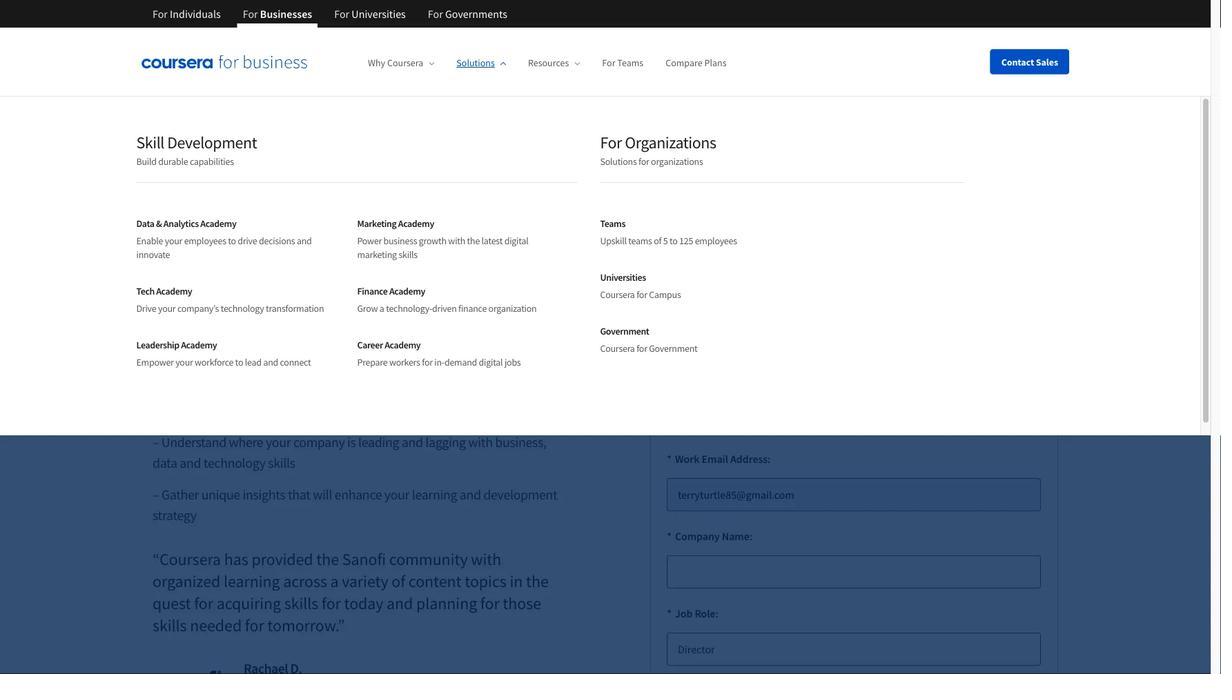 Task type: describe. For each thing, give the bounding box(es) containing it.
* job role:
[[667, 607, 719, 621]]

skills up tomorrow.
[[284, 593, 319, 614]]

– understand where your company is leading and lagging with business, data and technology skills
[[153, 434, 547, 472]]

jobs
[[505, 356, 521, 369]]

job
[[335, 318, 353, 335]]

that inside – gather unique insights that will enhance your learning and development strategy
[[288, 486, 310, 504]]

in-
[[435, 356, 445, 369]]

for organizations solutions for organizations
[[600, 132, 716, 168]]

capabilities
[[190, 155, 234, 168]]

for inside universities coursera for campus
[[637, 289, 648, 301]]

tech
[[136, 285, 155, 297]]

skills down the 'quest'
[[153, 615, 187, 636]]

us
[[209, 318, 222, 335]]

latest
[[482, 235, 503, 247]]

digital inside marketing academy power business growth with the latest digital marketing skills
[[505, 235, 529, 247]]

and left lagging
[[402, 434, 423, 451]]

plans
[[705, 57, 727, 69]]

is
[[347, 434, 356, 451]]

academy for marketing academy power business growth with the latest digital marketing skills
[[398, 217, 434, 230]]

and inside data & analytics academy enable your employees to drive decisions and innovate
[[297, 235, 312, 247]]

grow
[[357, 302, 378, 315]]

with up workforce
[[199, 339, 223, 356]]

driven
[[432, 302, 457, 315]]

lagging
[[426, 434, 466, 451]]

the up those
[[526, 571, 549, 592]]

teams
[[629, 235, 652, 247]]

meet
[[153, 318, 180, 335]]

a inside coursera has provided the sanofi community with organized learning across a variety of content topics in the quest for acquiring skills for today and planning for those skills needed for tomorrow.
[[330, 571, 339, 592]]

resources link
[[528, 57, 580, 69]]

for for governments
[[428, 7, 443, 21]]

resources
[[528, 57, 569, 69]]

0 horizontal spatial solutions
[[457, 57, 495, 69]]

your inside leadership academy empower your workforce to lead and connect
[[175, 356, 193, 369]]

a inside the finance academy grow a technology-driven finance organization
[[380, 302, 384, 315]]

be
[[412, 297, 426, 315]]

in inside many employees in your company may already be learning on coursera. meet with us to explore the skills, job roles, and courses that are most popular with your learners so that you can encourage their progress.
[[248, 297, 258, 315]]

explore
[[238, 318, 279, 335]]

to inside data & analytics academy enable your employees to drive decisions and innovate
[[228, 235, 236, 247]]

organizations
[[651, 155, 703, 168]]

contact sales
[[1002, 56, 1059, 68]]

coursera inside coursera has provided the sanofi community with organized learning across a variety of content topics in the quest for acquiring skills for today and planning for those skills needed for tomorrow.
[[160, 549, 221, 570]]

why coursera
[[368, 57, 424, 69]]

individuals
[[170, 7, 221, 21]]

work
[[675, 452, 700, 466]]

employees inside many employees in your company may already be learning on coursera. meet with us to explore the skills, job roles, and courses that are most popular with your learners so that you can encourage their progress.
[[185, 297, 245, 315]]

for for universities
[[334, 7, 350, 21]]

development
[[484, 486, 558, 504]]

academy inside data & analytics academy enable your employees to drive decisions and innovate
[[200, 217, 236, 230]]

technology-
[[386, 302, 432, 315]]

career
[[357, 339, 383, 351]]

community
[[389, 549, 468, 570]]

build
[[136, 155, 157, 168]]

address:
[[731, 452, 771, 466]]

* for * first name:
[[667, 298, 672, 311]]

coursera for universities coursera for campus
[[600, 289, 635, 301]]

will
[[313, 486, 332, 504]]

role:
[[695, 607, 719, 621]]

* first name:
[[667, 298, 729, 311]]

organizations
[[625, 132, 716, 153]]

learning for organized
[[224, 571, 280, 592]]

for inside the career academy prepare workers for in-demand digital jobs
[[422, 356, 433, 369]]

universities coursera for campus
[[600, 271, 681, 301]]

for for individuals
[[153, 7, 168, 21]]

businesses
[[260, 7, 312, 21]]

leadership academy empower your workforce to lead and connect
[[136, 339, 311, 369]]

contact sales button
[[991, 49, 1070, 74]]

with inside marketing academy power business growth with the latest digital marketing skills
[[448, 235, 465, 247]]

your inside tech academy drive your company's technology transformation
[[158, 302, 176, 315]]

marketing
[[357, 249, 397, 261]]

with down the company's
[[182, 318, 207, 335]]

for left today
[[322, 593, 341, 614]]

upskill
[[600, 235, 627, 247]]

to inside many employees in your company may already be learning on coursera. meet with us to explore the skills, job roles, and courses that are most popular with your learners so that you can encourage their progress.
[[224, 318, 236, 335]]

data
[[153, 455, 177, 472]]

the inside marketing academy power business growth with the latest digital marketing skills
[[467, 235, 480, 247]]

digital inside the career academy prepare workers for in-demand digital jobs
[[479, 356, 503, 369]]

to inside leadership academy empower your workforce to lead and connect
[[235, 356, 243, 369]]

connect
[[280, 356, 311, 369]]

organized
[[153, 571, 220, 592]]

contact
[[1002, 56, 1035, 68]]

best
[[671, 137, 728, 178]]

tech academy drive your company's technology transformation
[[136, 285, 324, 315]]

coursera has provided the sanofi community with organized learning across a variety of content topics in the quest for acquiring skills for today and planning for those skills needed for tomorrow.
[[153, 549, 549, 636]]

of inside coursera has provided the sanofi community with organized learning across a variety of content topics in the quest for acquiring skills for today and planning for those skills needed for tomorrow.
[[392, 571, 405, 592]]

skill development build durable capabilities
[[136, 132, 257, 168]]

so
[[300, 339, 313, 356]]

name: for * company name:
[[722, 530, 753, 543]]

solutions link
[[457, 57, 506, 69]]

variety
[[342, 571, 388, 592]]

academy for finance academy grow a technology-driven finance organization
[[389, 285, 425, 297]]

for businesses
[[243, 7, 312, 21]]

your up lead
[[226, 339, 251, 356]]

coursera for government coursera for government
[[600, 343, 635, 355]]

for for organizations
[[600, 132, 622, 153]]

* company name:
[[667, 530, 753, 543]]

the inside many employees in your company may already be learning on coursera. meet with us to explore the skills, job roles, and courses that are most popular with your learners so that you can encourage their progress.
[[282, 318, 300, 335]]

employee
[[304, 137, 436, 178]]

drive
[[136, 302, 156, 315]]

development
[[167, 132, 257, 153]]

governments
[[445, 7, 508, 21]]

today
[[344, 593, 384, 614]]

decisions
[[259, 235, 295, 247]]

for down topics
[[481, 593, 500, 614]]

empower
[[136, 356, 174, 369]]

many employees in your company may already be learning on coursera. meet with us to explore the skills, job roles, and courses that are most popular with your learners so that you can encourage their progress.
[[153, 297, 546, 356]]

* for * work email address:
[[667, 452, 672, 466]]

and inside leadership academy empower your workforce to lead and connect
[[263, 356, 278, 369]]

solutions inside for organizations solutions for organizations
[[600, 155, 637, 168]]

growth
[[419, 235, 447, 247]]

for teams
[[602, 57, 644, 69]]

progress.
[[475, 339, 525, 356]]

0 vertical spatial government
[[600, 325, 649, 337]]

sanofi
[[342, 549, 386, 570]]

finance academy grow a technology-driven finance organization
[[357, 285, 537, 315]]

unique
[[201, 486, 240, 504]]

– gather unique insights that will enhance your learning and development strategy
[[153, 486, 558, 524]]

drive
[[238, 235, 257, 247]]

workers
[[389, 356, 420, 369]]



Task type: locate. For each thing, give the bounding box(es) containing it.
for right the resources link
[[602, 57, 616, 69]]

4 * from the top
[[667, 607, 672, 621]]

skills inside marketing academy power business growth with the latest digital marketing skills
[[399, 249, 418, 261]]

to
[[228, 235, 236, 247], [670, 235, 678, 247], [224, 318, 236, 335], [235, 356, 243, 369]]

technology inside – understand where your company is leading and lagging with business, data and technology skills
[[204, 455, 266, 472]]

3 * from the top
[[667, 530, 672, 543]]

*
[[667, 298, 672, 311], [667, 452, 672, 466], [667, 530, 672, 543], [667, 607, 672, 621]]

in
[[248, 297, 258, 315], [510, 571, 523, 592]]

125
[[680, 235, 693, 247]]

company up skills,
[[288, 297, 340, 315]]

1 vertical spatial of
[[392, 571, 405, 592]]

* for * job role:
[[667, 607, 672, 621]]

compare
[[666, 57, 703, 69]]

your left best
[[605, 137, 666, 178]]

provided
[[252, 549, 313, 570]]

acquiring
[[217, 593, 281, 614]]

1 vertical spatial digital
[[479, 356, 503, 369]]

0 vertical spatial solutions
[[457, 57, 495, 69]]

name: right 'company'
[[722, 530, 753, 543]]

the down transformation
[[282, 318, 300, 335]]

1 vertical spatial universities
[[600, 271, 646, 283]]

2 vertical spatial that
[[288, 486, 310, 504]]

business
[[384, 235, 417, 247]]

with up topics
[[471, 549, 501, 570]]

coursera.
[[493, 297, 546, 315]]

that down finance on the left of page
[[457, 318, 479, 335]]

universities up why
[[352, 7, 406, 21]]

1 vertical spatial learning
[[412, 486, 457, 504]]

learning inside many employees in your company may already be learning on coursera. meet with us to explore the skills, job roles, and courses that are most popular with your learners so that you can encourage their progress.
[[429, 297, 474, 315]]

career academy prepare workers for in-demand digital jobs
[[357, 339, 521, 369]]

for left individuals
[[153, 7, 168, 21]]

and down understand at the left bottom
[[180, 455, 201, 472]]

for left 'governments'
[[428, 7, 443, 21]]

government
[[600, 325, 649, 337], [649, 343, 698, 355]]

compare plans
[[666, 57, 727, 69]]

teams upskill teams of 5 to 125 employees
[[600, 217, 737, 247]]

0 vertical spatial are
[[556, 137, 599, 178]]

0 horizontal spatial of
[[392, 571, 405, 592]]

digital right latest
[[505, 235, 529, 247]]

coursera inside universities coursera for campus
[[600, 289, 635, 301]]

academy for leadership academy empower your workforce to lead and connect
[[181, 339, 217, 351]]

to right 5
[[670, 235, 678, 247]]

resource
[[734, 137, 849, 178]]

1 vertical spatial government
[[649, 343, 698, 355]]

teams up upskill
[[600, 217, 626, 230]]

company for is
[[293, 434, 345, 451]]

learning for be
[[429, 297, 474, 315]]

coursera inside government coursera for government
[[600, 343, 635, 355]]

for governments
[[428, 7, 508, 21]]

coursera down universities coursera for campus
[[600, 343, 635, 355]]

1 vertical spatial are
[[482, 318, 499, 335]]

academy inside the finance academy grow a technology-driven finance organization
[[389, 285, 425, 297]]

0 vertical spatial that
[[457, 318, 479, 335]]

0 horizontal spatial a
[[330, 571, 339, 592]]

0 horizontal spatial universities
[[352, 7, 406, 21]]

academy up the technology-
[[389, 285, 425, 297]]

skills up the insights
[[268, 455, 295, 472]]

your up "explore"
[[261, 297, 286, 315]]

can
[[364, 339, 383, 356]]

enable
[[136, 235, 163, 247]]

academy for career academy prepare workers for in-demand digital jobs
[[385, 339, 421, 351]]

learning
[[429, 297, 474, 315], [412, 486, 457, 504], [224, 571, 280, 592]]

company left is
[[293, 434, 345, 451]]

None text field
[[667, 556, 1041, 589]]

lead
[[245, 356, 262, 369]]

technology up "explore"
[[221, 302, 264, 315]]

learning for your
[[412, 486, 457, 504]]

employees right 125
[[695, 235, 737, 247]]

technology
[[221, 302, 264, 315], [204, 455, 266, 472]]

government down universities coursera for campus
[[600, 325, 649, 337]]

and down the technology-
[[388, 318, 410, 335]]

skills inside – understand where your company is leading and lagging with business, data and technology skills
[[268, 455, 295, 472]]

why coursera link
[[368, 57, 435, 69]]

of left 5
[[654, 235, 662, 247]]

academy up business at top
[[398, 217, 434, 230]]

1 horizontal spatial a
[[380, 302, 384, 315]]

– inside – gather unique insights that will enhance your learning and development strategy
[[153, 486, 159, 504]]

academy right the tech
[[156, 285, 192, 297]]

skills down business at top
[[399, 249, 418, 261]]

0 horizontal spatial that
[[288, 486, 310, 504]]

quest
[[153, 593, 191, 614]]

for individuals
[[153, 7, 221, 21]]

0 vertical spatial name:
[[698, 298, 729, 311]]

and right lead
[[263, 356, 278, 369]]

learning down lagging
[[412, 486, 457, 504]]

academy inside leadership academy empower your workforce to lead and connect
[[181, 339, 217, 351]]

for inside government coursera for government
[[637, 343, 648, 355]]

and right today
[[387, 593, 413, 614]]

academy inside marketing academy power business growth with the latest digital marketing skills
[[398, 217, 434, 230]]

needed
[[190, 615, 242, 636]]

0 horizontal spatial digital
[[479, 356, 503, 369]]

coursera right why
[[387, 57, 424, 69]]

1 horizontal spatial digital
[[505, 235, 529, 247]]

1 horizontal spatial in
[[510, 571, 523, 592]]

of right variety
[[392, 571, 405, 592]]

None text field
[[667, 324, 1041, 357], [667, 401, 1041, 434], [667, 324, 1041, 357], [667, 401, 1041, 434]]

coursera
[[387, 57, 424, 69], [600, 289, 635, 301], [600, 343, 635, 355], [160, 549, 221, 570]]

to right us on the top of the page
[[224, 318, 236, 335]]

learners
[[442, 137, 550, 178], [253, 339, 298, 356]]

0 vertical spatial digital
[[505, 235, 529, 247]]

leadership
[[136, 339, 179, 351]]

1 vertical spatial that
[[316, 339, 338, 356]]

durable
[[158, 155, 188, 168]]

1 – from the top
[[153, 434, 159, 451]]

organization
[[489, 302, 537, 315]]

sanofi logo image
[[153, 671, 222, 675]]

universities inside universities coursera for campus
[[600, 271, 646, 283]]

None email field
[[667, 479, 1041, 512]]

technology inside tech academy drive your company's technology transformation
[[221, 302, 264, 315]]

company
[[675, 530, 720, 543]]

0 vertical spatial technology
[[221, 302, 264, 315]]

0 vertical spatial learners
[[442, 137, 550, 178]]

academy for tech academy drive your company's technology transformation
[[156, 285, 192, 297]]

on
[[476, 297, 491, 315]]

* left first
[[667, 298, 672, 311]]

for left in-
[[422, 356, 433, 369]]

0 vertical spatial learning
[[429, 297, 474, 315]]

a right across
[[330, 571, 339, 592]]

may
[[342, 297, 366, 315]]

0 vertical spatial of
[[654, 235, 662, 247]]

why
[[368, 57, 385, 69]]

for universities
[[334, 7, 406, 21]]

learning up acquiring
[[224, 571, 280, 592]]

academy up workers
[[385, 339, 421, 351]]

1 vertical spatial company
[[293, 434, 345, 451]]

your down "analytics"
[[165, 235, 182, 247]]

teams left the compare
[[618, 57, 644, 69]]

* left the 'work'
[[667, 452, 672, 466]]

academy right "analytics"
[[200, 217, 236, 230]]

with
[[448, 235, 465, 247], [182, 318, 207, 335], [199, 339, 223, 356], [468, 434, 493, 451], [471, 549, 501, 570]]

your
[[153, 137, 213, 178]]

for
[[153, 7, 168, 21], [243, 7, 258, 21], [334, 7, 350, 21], [428, 7, 443, 21], [602, 57, 616, 69], [600, 132, 622, 153]]

teams inside teams upskill teams of 5 to 125 employees
[[600, 217, 626, 230]]

with inside coursera has provided the sanofi community with organized learning across a variety of content topics in the quest for acquiring skills for today and planning for those skills needed for tomorrow.
[[471, 549, 501, 570]]

and inside – gather unique insights that will enhance your learning and development strategy
[[460, 486, 481, 504]]

academy up workforce
[[181, 339, 217, 351]]

company inside – understand where your company is leading and lagging with business, data and technology skills
[[293, 434, 345, 451]]

company's
[[177, 302, 219, 315]]

1 horizontal spatial that
[[316, 339, 338, 356]]

your inside – gather unique insights that will enhance your learning and development strategy
[[384, 486, 410, 504]]

for inside for organizations solutions for organizations
[[600, 132, 622, 153]]

1 vertical spatial in
[[510, 571, 523, 592]]

0 vertical spatial company
[[288, 297, 340, 315]]

with inside – understand where your company is leading and lagging with business, data and technology skills
[[468, 434, 493, 451]]

finance
[[459, 302, 487, 315]]

job
[[675, 607, 693, 621]]

for up needed
[[194, 593, 213, 614]]

coursera left campus
[[600, 289, 635, 301]]

* left 'job' at right bottom
[[667, 607, 672, 621]]

digital down 'progress.'
[[479, 356, 503, 369]]

1 vertical spatial learners
[[253, 339, 298, 356]]

company for may
[[288, 297, 340, 315]]

1 vertical spatial a
[[330, 571, 339, 592]]

company inside many employees in your company may already be learning on coursera. meet with us to explore the skills, job roles, and courses that are most popular with your learners so that you can encourage their progress.
[[288, 297, 340, 315]]

academy inside the career academy prepare workers for in-demand digital jobs
[[385, 339, 421, 351]]

your active employee learners are your best resource
[[153, 137, 849, 178]]

1 horizontal spatial learners
[[442, 137, 550, 178]]

0 horizontal spatial in
[[248, 297, 258, 315]]

finance
[[357, 285, 388, 297]]

employees up us on the top of the page
[[185, 297, 245, 315]]

of inside teams upskill teams of 5 to 125 employees
[[654, 235, 662, 247]]

that right so
[[316, 339, 338, 356]]

gather
[[161, 486, 199, 504]]

solutions down "organizations"
[[600, 155, 637, 168]]

academy inside tech academy drive your company's technology transformation
[[156, 285, 192, 297]]

with right lagging
[[468, 434, 493, 451]]

learners inside many employees in your company may already be learning on coursera. meet with us to explore the skills, job roles, and courses that are most popular with your learners so that you can encourage their progress.
[[253, 339, 298, 356]]

0 vertical spatial in
[[248, 297, 258, 315]]

1 vertical spatial –
[[153, 486, 159, 504]]

encourage
[[386, 339, 444, 356]]

&
[[156, 217, 162, 230]]

name: for * first name:
[[698, 298, 729, 311]]

in inside coursera has provided the sanofi community with organized learning across a variety of content topics in the quest for acquiring skills for today and planning for those skills needed for tomorrow.
[[510, 571, 523, 592]]

name: right first
[[698, 298, 729, 311]]

demand
[[445, 356, 477, 369]]

banner navigation
[[142, 0, 519, 38]]

to left drive
[[228, 235, 236, 247]]

learning inside – gather unique insights that will enhance your learning and development strategy
[[412, 486, 457, 504]]

coursera for why coursera
[[387, 57, 424, 69]]

skills,
[[303, 318, 333, 335]]

transformation
[[266, 302, 324, 315]]

employees down "analytics"
[[184, 235, 226, 247]]

the
[[467, 235, 480, 247], [282, 318, 300, 335], [316, 549, 339, 570], [526, 571, 549, 592]]

for left businesses
[[243, 7, 258, 21]]

0 horizontal spatial learners
[[253, 339, 298, 356]]

a right the grow on the top left of page
[[380, 302, 384, 315]]

– left gather
[[153, 486, 159, 504]]

1 horizontal spatial are
[[556, 137, 599, 178]]

email
[[702, 452, 728, 466]]

for down "organizations"
[[639, 155, 650, 168]]

1 vertical spatial name:
[[722, 530, 753, 543]]

– inside – understand where your company is leading and lagging with business, data and technology skills
[[153, 434, 159, 451]]

for down universities coursera for campus
[[637, 343, 648, 355]]

government down first
[[649, 343, 698, 355]]

in up those
[[510, 571, 523, 592]]

campus
[[649, 289, 681, 301]]

for left campus
[[637, 289, 648, 301]]

your right the where
[[266, 434, 291, 451]]

for inside for organizations solutions for organizations
[[639, 155, 650, 168]]

roles,
[[356, 318, 386, 335]]

that
[[457, 318, 479, 335], [316, 339, 338, 356], [288, 486, 310, 504]]

for down acquiring
[[245, 615, 264, 636]]

technology down the where
[[204, 455, 266, 472]]

coursera up organized
[[160, 549, 221, 570]]

workforce
[[195, 356, 234, 369]]

and right "decisions"
[[297, 235, 312, 247]]

for left "organizations"
[[600, 132, 622, 153]]

marketing
[[357, 217, 397, 230]]

skills
[[399, 249, 418, 261], [268, 455, 295, 472], [284, 593, 319, 614], [153, 615, 187, 636]]

2 vertical spatial learning
[[224, 571, 280, 592]]

learning inside coursera has provided the sanofi community with organized learning across a variety of content topics in the quest for acquiring skills for today and planning for those skills needed for tomorrow.
[[224, 571, 280, 592]]

coursera for business image
[[142, 55, 307, 69]]

0 vertical spatial teams
[[618, 57, 644, 69]]

solutions down 'governments'
[[457, 57, 495, 69]]

popular
[[153, 339, 196, 356]]

2 – from the top
[[153, 486, 159, 504]]

employees
[[184, 235, 226, 247], [695, 235, 737, 247], [185, 297, 245, 315]]

your inside – understand where your company is leading and lagging with business, data and technology skills
[[266, 434, 291, 451]]

to left lead
[[235, 356, 243, 369]]

where
[[229, 434, 263, 451]]

0 vertical spatial a
[[380, 302, 384, 315]]

the left latest
[[467, 235, 480, 247]]

1 horizontal spatial universities
[[600, 271, 646, 283]]

data
[[136, 217, 154, 230]]

the up across
[[316, 549, 339, 570]]

for right businesses
[[334, 7, 350, 21]]

your inside data & analytics academy enable your employees to drive decisions and innovate
[[165, 235, 182, 247]]

2 * from the top
[[667, 452, 672, 466]]

* work email address:
[[667, 452, 771, 466]]

learning up 'courses'
[[429, 297, 474, 315]]

* left 'company'
[[667, 530, 672, 543]]

0 vertical spatial –
[[153, 434, 159, 451]]

1 vertical spatial teams
[[600, 217, 626, 230]]

solutions
[[457, 57, 495, 69], [600, 155, 637, 168]]

enhance
[[335, 486, 382, 504]]

and inside coursera has provided the sanofi community with organized learning across a variety of content topics in the quest for acquiring skills for today and planning for those skills needed for tomorrow.
[[387, 593, 413, 614]]

data & analytics academy enable your employees to drive decisions and innovate
[[136, 217, 312, 261]]

to inside teams upskill teams of 5 to 125 employees
[[670, 235, 678, 247]]

universities inside banner navigation
[[352, 7, 406, 21]]

– for – understand where your company is leading and lagging with business, data and technology skills
[[153, 434, 159, 451]]

1 vertical spatial technology
[[204, 455, 266, 472]]

planning
[[416, 593, 477, 614]]

for
[[639, 155, 650, 168], [637, 289, 648, 301], [637, 343, 648, 355], [422, 356, 433, 369], [194, 593, 213, 614], [322, 593, 341, 614], [481, 593, 500, 614], [245, 615, 264, 636]]

and left "development" at the left bottom of the page
[[460, 486, 481, 504]]

1 horizontal spatial solutions
[[600, 155, 637, 168]]

that left will
[[288, 486, 310, 504]]

employees inside data & analytics academy enable your employees to drive decisions and innovate
[[184, 235, 226, 247]]

your up meet
[[158, 302, 176, 315]]

understand
[[161, 434, 226, 451]]

your right the enhance
[[384, 486, 410, 504]]

0 horizontal spatial are
[[482, 318, 499, 335]]

your down "popular"
[[175, 356, 193, 369]]

2 horizontal spatial that
[[457, 318, 479, 335]]

tomorrow.
[[267, 615, 338, 636]]

– for – gather unique insights that will enhance your learning and development strategy
[[153, 486, 159, 504]]

first
[[675, 298, 696, 311]]

of
[[654, 235, 662, 247], [392, 571, 405, 592]]

1 vertical spatial solutions
[[600, 155, 637, 168]]

1 horizontal spatial of
[[654, 235, 662, 247]]

most
[[502, 318, 530, 335]]

employees inside teams upskill teams of 5 to 125 employees
[[695, 235, 737, 247]]

universities down upskill
[[600, 271, 646, 283]]

0 vertical spatial universities
[[352, 7, 406, 21]]

analytics
[[164, 217, 199, 230]]

1 * from the top
[[667, 298, 672, 311]]

are inside many employees in your company may already be learning on coursera. meet with us to explore the skills, job roles, and courses that are most popular with your learners so that you can encourage their progress.
[[482, 318, 499, 335]]

in up "explore"
[[248, 297, 258, 315]]

leading
[[358, 434, 399, 451]]

and inside many employees in your company may already be learning on coursera. meet with us to explore the skills, job roles, and courses that are most popular with your learners so that you can encourage their progress.
[[388, 318, 410, 335]]

active
[[218, 137, 298, 178]]

has
[[224, 549, 248, 570]]

for for businesses
[[243, 7, 258, 21]]

those
[[503, 593, 541, 614]]

– up data
[[153, 434, 159, 451]]

* for * company name:
[[667, 530, 672, 543]]

for for teams
[[602, 57, 616, 69]]

name:
[[698, 298, 729, 311], [722, 530, 753, 543]]

with right growth
[[448, 235, 465, 247]]



Task type: vqa. For each thing, say whether or not it's contained in the screenshot.
technology within the – UNDERSTAND WHERE YOUR COMPANY IS LEADING AND LAGGING WITH BUSINESS, DATA AND TECHNOLOGY SKILLS
yes



